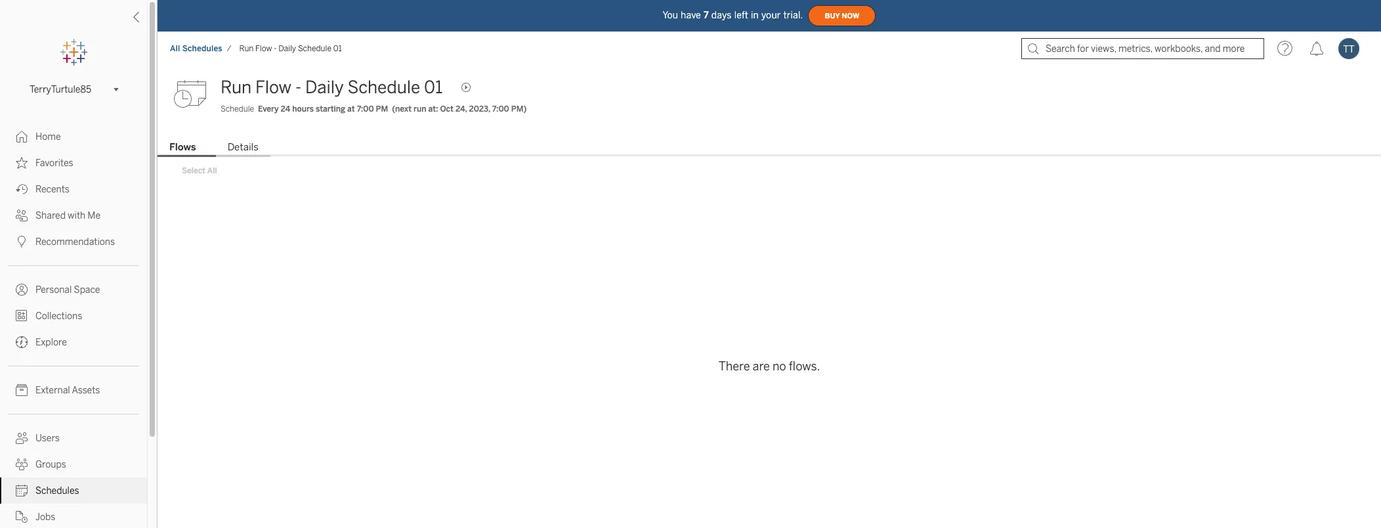 Task type: locate. For each thing, give the bounding box(es) containing it.
2 horizontal spatial schedule
[[348, 77, 420, 98]]

schedule image
[[173, 74, 213, 114]]

favorites link
[[0, 150, 147, 176]]

01 up the 'at:'
[[424, 77, 443, 98]]

daily up starting
[[305, 77, 344, 98]]

shared
[[35, 210, 66, 221]]

(next
[[392, 104, 412, 114]]

01 up starting
[[333, 44, 342, 53]]

all
[[170, 44, 180, 53], [207, 166, 217, 175]]

1 vertical spatial daily
[[305, 77, 344, 98]]

run
[[239, 44, 254, 53], [221, 77, 252, 98]]

2 7:00 from the left
[[492, 104, 509, 114]]

users
[[35, 433, 60, 444]]

favorites
[[35, 158, 73, 169]]

recents link
[[0, 176, 147, 202]]

schedule left every
[[221, 104, 254, 114]]

daily
[[279, 44, 296, 53], [305, 77, 344, 98]]

0 vertical spatial schedule
[[298, 44, 332, 53]]

daily right /
[[279, 44, 296, 53]]

run flow - daily schedule 01 element
[[236, 44, 346, 53]]

at:
[[429, 104, 438, 114]]

terryturtule85
[[30, 84, 91, 95]]

-
[[274, 44, 277, 53], [295, 77, 302, 98]]

0 horizontal spatial -
[[274, 44, 277, 53]]

1 7:00 from the left
[[357, 104, 374, 114]]

1 horizontal spatial all
[[207, 166, 217, 175]]

me
[[88, 210, 101, 221]]

1 vertical spatial schedule
[[348, 77, 420, 98]]

1 vertical spatial flow
[[255, 77, 292, 98]]

0 vertical spatial 01
[[333, 44, 342, 53]]

schedule up hours
[[298, 44, 332, 53]]

7:00
[[357, 104, 374, 114], [492, 104, 509, 114]]

explore link
[[0, 329, 147, 355]]

0 horizontal spatial 7:00
[[357, 104, 374, 114]]

run
[[414, 104, 427, 114]]

1 horizontal spatial 7:00
[[492, 104, 509, 114]]

- right /
[[274, 44, 277, 53]]

shared with me
[[35, 210, 101, 221]]

0 vertical spatial all
[[170, 44, 180, 53]]

pm)
[[511, 104, 527, 114]]

2023,
[[469, 104, 491, 114]]

main navigation. press the up and down arrow keys to access links. element
[[0, 123, 147, 528]]

1 horizontal spatial schedule
[[298, 44, 332, 53]]

trial.
[[784, 10, 804, 21]]

24,
[[456, 104, 467, 114]]

collections
[[35, 311, 82, 322]]

2 vertical spatial schedule
[[221, 104, 254, 114]]

jobs link
[[0, 504, 147, 528]]

groups link
[[0, 451, 147, 477]]

2 flow from the top
[[255, 77, 292, 98]]

home link
[[0, 123, 147, 150]]

01
[[333, 44, 342, 53], [424, 77, 443, 98]]

recents
[[35, 184, 69, 195]]

groups
[[35, 459, 66, 470]]

all schedules /
[[170, 44, 232, 53]]

flow
[[256, 44, 272, 53], [255, 77, 292, 98]]

run flow - daily schedule 01 inside main content
[[221, 77, 443, 98]]

run flow - daily schedule 01 up 24
[[239, 44, 342, 53]]

are
[[753, 360, 770, 374]]

0 vertical spatial daily
[[279, 44, 296, 53]]

in
[[751, 10, 759, 21]]

collections link
[[0, 303, 147, 329]]

select all button
[[173, 163, 226, 179]]

buy
[[825, 11, 840, 20]]

select
[[182, 166, 206, 175]]

1 vertical spatial 01
[[424, 77, 443, 98]]

run flow - daily schedule 01 up starting
[[221, 77, 443, 98]]

0 vertical spatial flow
[[256, 44, 272, 53]]

7:00 left pm)
[[492, 104, 509, 114]]

0 vertical spatial run flow - daily schedule 01
[[239, 44, 342, 53]]

explore
[[35, 337, 67, 348]]

your
[[762, 10, 781, 21]]

you
[[663, 10, 679, 21]]

details
[[228, 141, 259, 153]]

1 horizontal spatial 01
[[424, 77, 443, 98]]

personal space
[[35, 284, 100, 296]]

schedule up pm
[[348, 77, 420, 98]]

external assets
[[35, 385, 100, 396]]

schedule
[[298, 44, 332, 53], [348, 77, 420, 98], [221, 104, 254, 114]]

flow inside main content
[[255, 77, 292, 98]]

1 vertical spatial -
[[295, 77, 302, 98]]

schedule every 24 hours starting at 7:00 pm (next run at: oct 24, 2023, 7:00 pm)
[[221, 104, 527, 114]]

hours
[[292, 104, 314, 114]]

flow up every
[[255, 77, 292, 98]]

now
[[842, 11, 860, 20]]

7:00 right 'at'
[[357, 104, 374, 114]]

- up hours
[[295, 77, 302, 98]]

0 horizontal spatial all
[[170, 44, 180, 53]]

all up schedule image
[[170, 44, 180, 53]]

terryturtule85 button
[[24, 81, 123, 97]]

all right the select
[[207, 166, 217, 175]]

1 horizontal spatial daily
[[305, 77, 344, 98]]

1 vertical spatial all
[[207, 166, 217, 175]]

schedules
[[182, 44, 223, 53], [35, 485, 79, 497]]

flow right /
[[256, 44, 272, 53]]

1 horizontal spatial -
[[295, 77, 302, 98]]

1 vertical spatial schedules
[[35, 485, 79, 497]]

24
[[281, 104, 291, 114]]

shared with me link
[[0, 202, 147, 229]]

there are no flows.
[[719, 360, 821, 374]]

0 horizontal spatial schedules
[[35, 485, 79, 497]]

run down /
[[221, 77, 252, 98]]

schedules left /
[[182, 44, 223, 53]]

1 vertical spatial run
[[221, 77, 252, 98]]

01 inside main content
[[424, 77, 443, 98]]

schedules link
[[0, 477, 147, 504]]

1 horizontal spatial schedules
[[182, 44, 223, 53]]

run flow - daily schedule 01
[[239, 44, 342, 53], [221, 77, 443, 98]]

schedules down groups
[[35, 485, 79, 497]]

run right /
[[239, 44, 254, 53]]

1 vertical spatial run flow - daily schedule 01
[[221, 77, 443, 98]]

- inside main content
[[295, 77, 302, 98]]

flows.
[[789, 360, 821, 374]]

recommendations
[[35, 236, 115, 248]]



Task type: describe. For each thing, give the bounding box(es) containing it.
there
[[719, 360, 750, 374]]

0 horizontal spatial daily
[[279, 44, 296, 53]]

left
[[735, 10, 749, 21]]

personal
[[35, 284, 72, 296]]

recommendations link
[[0, 229, 147, 255]]

external assets link
[[0, 377, 147, 403]]

buy now button
[[809, 5, 876, 26]]

external
[[35, 385, 70, 396]]

Search for views, metrics, workbooks, and more text field
[[1022, 38, 1265, 59]]

schedules inside schedules link
[[35, 485, 79, 497]]

assets
[[72, 385, 100, 396]]

pm
[[376, 104, 388, 114]]

0 vertical spatial schedules
[[182, 44, 223, 53]]

you have 7 days left in your trial.
[[663, 10, 804, 21]]

all inside button
[[207, 166, 217, 175]]

0 vertical spatial run
[[239, 44, 254, 53]]

0 vertical spatial -
[[274, 44, 277, 53]]

flows
[[169, 141, 196, 153]]

0 horizontal spatial schedule
[[221, 104, 254, 114]]

with
[[68, 210, 86, 221]]

sub-spaces tab list
[[158, 140, 1382, 157]]

oct
[[440, 104, 454, 114]]

select all
[[182, 166, 217, 175]]

personal space link
[[0, 277, 147, 303]]

at
[[347, 104, 355, 114]]

no
[[773, 360, 787, 374]]

have
[[681, 10, 701, 21]]

every
[[258, 104, 279, 114]]

days
[[712, 10, 732, 21]]

daily inside main content
[[305, 77, 344, 98]]

7
[[704, 10, 709, 21]]

navigation panel element
[[0, 39, 147, 528]]

1 flow from the top
[[256, 44, 272, 53]]

/
[[227, 44, 232, 53]]

run flow - daily schedule 01 main content
[[158, 66, 1382, 528]]

space
[[74, 284, 100, 296]]

users link
[[0, 425, 147, 451]]

buy now
[[825, 11, 860, 20]]

all schedules link
[[169, 43, 223, 54]]

jobs
[[35, 512, 55, 523]]

starting
[[316, 104, 346, 114]]

home
[[35, 131, 61, 143]]

run inside main content
[[221, 77, 252, 98]]

0 horizontal spatial 01
[[333, 44, 342, 53]]



Task type: vqa. For each thing, say whether or not it's contained in the screenshot.
left Daily
yes



